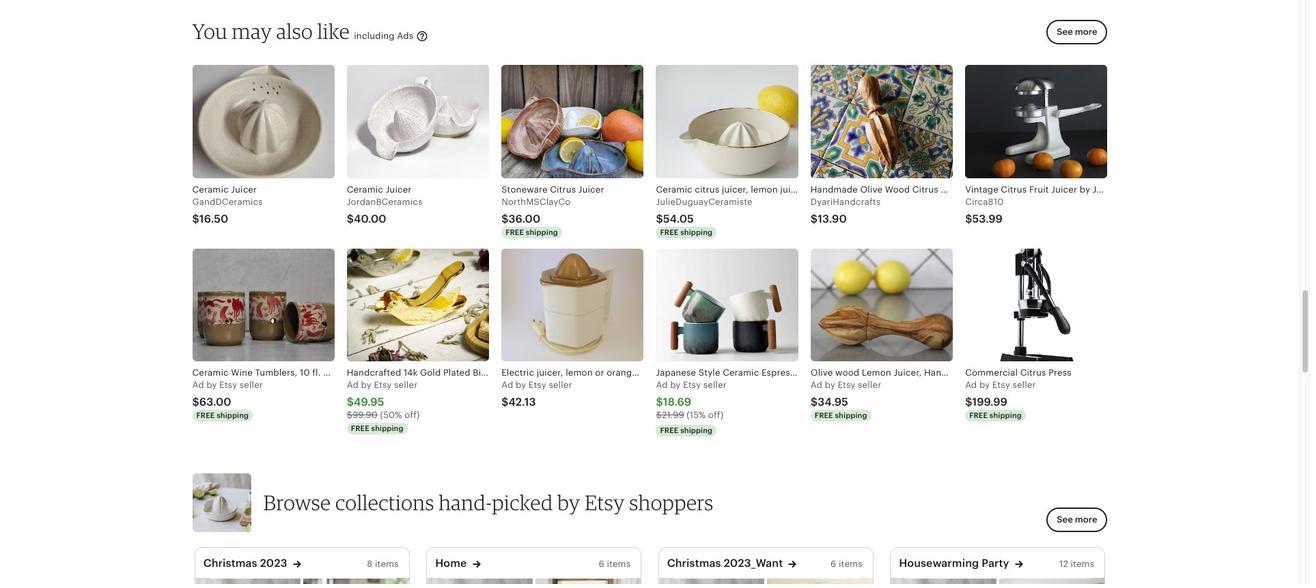 Task type: vqa. For each thing, say whether or not it's contained in the screenshot.
menu containing Accessories
no



Task type: describe. For each thing, give the bounding box(es) containing it.
40.00
[[354, 213, 387, 225]]

ceramic citrus juicer, lemon juicer. porcelain lime/orange/lemon squeezer. cream and gold. modern design. gift for foodies. bar accessories image
[[656, 65, 799, 178]]

a for 63.00
[[192, 380, 199, 390]]

ceramic juicer jordanbceramics $ 40.00
[[347, 184, 423, 225]]

63.00
[[199, 397, 231, 408]]

stoneware citrus juicer northmsclayco $ 36.00 free shipping
[[502, 184, 605, 236]]

shipping inside 'commercial citrus press a d b y etsy seller $ 199.99 free shipping'
[[990, 412, 1022, 420]]

free inside a d b y etsy seller $ 63.00 free shipping
[[196, 412, 215, 420]]

etsy for 63.00
[[219, 380, 237, 390]]

ceramic juicer image for 16.50
[[192, 65, 335, 178]]

off) for 18.69
[[709, 410, 724, 421]]

54.05
[[663, 213, 694, 225]]

also
[[277, 18, 313, 44]]

2023
[[260, 558, 288, 570]]

ceramic for 40.00
[[347, 184, 383, 194]]

speckled white ceramic juicer - handmade citrus reamer - fresh orange juicer - handmade kitchen - stoneware pottery - ceramic housewares image for christmas 2023
[[195, 578, 301, 584]]

shipping inside a d b y etsy seller $ 34.95 free shipping
[[835, 412, 868, 420]]

ganddceramics
[[192, 197, 263, 207]]

speckled white ceramic juicer - handmade citrus reamer - fresh orange juicer - handmade kitchen - stoneware pottery - ceramic housewares image for housewarming party
[[891, 578, 997, 584]]

a d b y etsy seller $ 49.95 $ 99.90 (50% off) free shipping
[[347, 380, 420, 432]]

northmsclayco
[[502, 197, 571, 207]]

juicer inside stoneware citrus juicer northmsclayco $ 36.00 free shipping
[[579, 184, 605, 194]]

$ inside julieduguayceramiste $ 54.05 free shipping
[[656, 213, 663, 225]]

99.90
[[353, 410, 378, 421]]

items for 2023_want
[[839, 559, 863, 569]]

d for 18.69
[[662, 380, 668, 390]]

circa810 $ 53.99
[[966, 197, 1004, 225]]

japanese style ceramic espresso cup | espresso | ceramic | teaware | coffee lovers | japanese tea cups | coffee cups | coffee | tea image
[[656, 249, 799, 362]]

housewarming
[[900, 558, 980, 570]]

a for 34.95
[[811, 380, 817, 390]]

seller inside 'commercial citrus press a d b y etsy seller $ 199.99 free shipping'
[[1013, 380, 1036, 390]]

electric juicer, lemon or orange squeezer, hexagram design, vintage citrus processor 80s, juice maker, juicer d 004 image
[[502, 249, 644, 362]]

see more button
[[1047, 20, 1108, 45]]

including
[[354, 31, 395, 41]]

you
[[192, 18, 228, 44]]

ceramic juicer ganddceramics $ 16.50
[[192, 184, 263, 225]]

y inside 'commercial citrus press a d b y etsy seller $ 199.99 free shipping'
[[985, 380, 990, 390]]

christmas for christmas 2023_want
[[668, 558, 721, 570]]

collections
[[335, 490, 435, 516]]

hand-
[[439, 490, 492, 516]]

dyarihandcrafts $ 13.90
[[811, 197, 881, 225]]

browse collections hand-picked by etsy shoppers
[[263, 490, 714, 516]]

$ inside a d b y etsy seller $ 63.00 free shipping
[[192, 397, 199, 408]]

$ inside 'commercial citrus press a d b y etsy seller $ 199.99 free shipping'
[[966, 397, 973, 408]]

commercial citrus press a d b y etsy seller $ 199.99 free shipping
[[966, 368, 1072, 420]]

seller for 34.95
[[858, 380, 882, 390]]

shipping inside julieduguayceramiste $ 54.05 free shipping
[[681, 228, 713, 236]]

seller for 18.69
[[704, 380, 727, 390]]

speckled white ceramic juicer - handmade citrus reamer - fresh orange juicer - handmade kitchen - stoneware pottery - ceramic housewares image for christmas 2023_want
[[659, 578, 765, 584]]

etsy for 18.69
[[683, 380, 701, 390]]

8 items
[[367, 559, 399, 569]]

y for 63.00
[[212, 380, 217, 390]]

juicer for 16.50
[[231, 184, 257, 194]]

shipping inside a d b y etsy seller $ 49.95 $ 99.90 (50% off) free shipping
[[371, 424, 404, 432]]

christmas 2023_want
[[668, 558, 783, 570]]

may
[[232, 18, 272, 44]]

(50%
[[380, 410, 402, 421]]

$ inside ceramic juicer ganddceramics $ 16.50
[[192, 213, 199, 225]]

stoneware
[[502, 184, 548, 194]]

53.99
[[973, 213, 1003, 225]]

etsy for 49.95
[[374, 380, 392, 390]]

18.69
[[663, 397, 692, 408]]

seller for 42.13
[[549, 380, 572, 390]]

personalized whiskey glass decanter  - the perfect gift for him, boyfriend gift or wedding gift image
[[304, 578, 409, 584]]

home
[[435, 558, 467, 570]]

free inside a d b y etsy seller $ 49.95 $ 99.90 (50% off) free shipping
[[351, 424, 370, 432]]

browse
[[263, 490, 331, 516]]

off) for 49.95
[[405, 410, 420, 421]]

6 for christmas 2023_want
[[831, 559, 837, 569]]

42.13
[[509, 397, 536, 408]]

$ inside a d b y etsy seller $ 34.95 free shipping
[[811, 397, 818, 408]]

day of gratitude journal - cotton - wellness journal, mindfulness gift, gratitude diary, daily journal, everyday journal image
[[768, 578, 873, 584]]

199.99
[[973, 397, 1008, 408]]

21.99
[[662, 410, 685, 421]]

by
[[558, 490, 581, 516]]

$ inside stoneware citrus juicer northmsclayco $ 36.00 free shipping
[[502, 213, 509, 225]]

2 items from the left
[[607, 559, 631, 569]]

modern farmhouse decor | modern home sign | wood signs | rustic decor | housewarming gift | home decor | mantel decor | farmhouse signs image
[[536, 578, 641, 584]]

housewarming party
[[900, 558, 1010, 570]]

b inside 'commercial citrus press a d b y etsy seller $ 199.99 free shipping'
[[980, 380, 986, 390]]

d for 49.95
[[353, 380, 359, 390]]

ceramic juicer image for 40.00
[[347, 65, 489, 178]]

free inside stoneware citrus juicer northmsclayco $ 36.00 free shipping
[[506, 228, 524, 236]]

49.95
[[354, 397, 384, 408]]

a for 49.95
[[347, 380, 353, 390]]

christmas for christmas 2023
[[203, 558, 257, 570]]

christmas 2023
[[203, 558, 288, 570]]

printable tropical green leaves art set of 3. botanical greenery gallery wall art prints. modern nature wall art set image
[[1000, 578, 1105, 584]]



Task type: locate. For each thing, give the bounding box(es) containing it.
0 vertical spatial see more
[[1057, 27, 1098, 37]]

d for 42.13
[[508, 380, 513, 390]]

b up 63.00
[[207, 380, 212, 390]]

0 horizontal spatial ceramic
[[192, 184, 229, 194]]

seller
[[240, 380, 263, 390], [394, 380, 418, 390], [549, 380, 572, 390], [704, 380, 727, 390], [858, 380, 882, 390], [1013, 380, 1036, 390]]

0 horizontal spatial citrus
[[550, 184, 576, 194]]

shipping inside stoneware citrus juicer northmsclayco $ 36.00 free shipping
[[526, 228, 558, 236]]

y inside the a d b y etsy seller $ 42.13
[[521, 380, 526, 390]]

4 items from the left
[[1071, 559, 1095, 569]]

0 vertical spatial citrus
[[550, 184, 576, 194]]

b
[[207, 380, 212, 390], [361, 380, 367, 390], [516, 380, 522, 390], [671, 380, 676, 390], [825, 380, 831, 390], [980, 380, 986, 390]]

0 horizontal spatial christmas
[[203, 558, 257, 570]]

b for 49.95
[[361, 380, 367, 390]]

y for 42.13
[[521, 380, 526, 390]]

2 d from the left
[[353, 380, 359, 390]]

like
[[317, 18, 350, 44]]

b for 63.00
[[207, 380, 212, 390]]

2 seller from the left
[[394, 380, 418, 390]]

d up 49.95
[[353, 380, 359, 390]]

juicer for 40.00
[[386, 184, 412, 194]]

6 seller from the left
[[1013, 380, 1036, 390]]

ceramic inside ceramic juicer jordanbceramics $ 40.00
[[347, 184, 383, 194]]

6
[[599, 559, 605, 569], [831, 559, 837, 569]]

more
[[1076, 27, 1098, 37], [1076, 515, 1098, 525]]

juicer
[[231, 184, 257, 194], [386, 184, 412, 194], [579, 184, 605, 194]]

d up 34.95
[[817, 380, 823, 390]]

6 d from the left
[[972, 380, 977, 390]]

y for 18.69
[[676, 380, 681, 390]]

seller inside the a d b y etsy seller $ 42.13
[[549, 380, 572, 390]]

a
[[192, 380, 199, 390], [347, 380, 353, 390], [502, 380, 508, 390], [656, 380, 663, 390], [811, 380, 817, 390], [966, 380, 972, 390]]

3 juicer from the left
[[579, 184, 605, 194]]

1 christmas from the left
[[203, 558, 257, 570]]

b up 49.95
[[361, 380, 367, 390]]

y up '42.13'
[[521, 380, 526, 390]]

more inside button
[[1076, 27, 1098, 37]]

1 horizontal spatial ceramic
[[347, 184, 383, 194]]

13.90
[[818, 213, 847, 225]]

shipping inside a d b y etsy seller $ 63.00 free shipping
[[217, 412, 249, 420]]

1 seller from the left
[[240, 380, 263, 390]]

y for 34.95
[[831, 380, 836, 390]]

b for 18.69
[[671, 380, 676, 390]]

1 horizontal spatial 6 items
[[831, 559, 863, 569]]

ads
[[397, 31, 414, 41]]

off) right (15% on the right of the page
[[709, 410, 724, 421]]

speckled white ceramic juicer - handmade citrus reamer - fresh orange juicer - handmade kitchen - stoneware pottery - ceramic housewares image
[[195, 578, 301, 584], [427, 578, 533, 584], [659, 578, 765, 584], [891, 578, 997, 584]]

free down the 199.99
[[970, 412, 988, 420]]

ceramic
[[192, 184, 229, 194], [347, 184, 383, 194]]

free down 54.05
[[660, 228, 679, 236]]

juicer up ganddceramics on the left top of the page
[[231, 184, 257, 194]]

speckled white ceramic juicer - handmade citrus reamer - fresh orange juicer - handmade kitchen - stoneware pottery - ceramic housewares image down christmas 2023
[[195, 578, 301, 584]]

etsy inside a d b y etsy seller $ 49.95 $ 99.90 (50% off) free shipping
[[374, 380, 392, 390]]

seller inside a d b y etsy seller $ 34.95 free shipping
[[858, 380, 882, 390]]

12
[[1060, 559, 1069, 569]]

2 off) from the left
[[709, 410, 724, 421]]

christmas
[[203, 558, 257, 570], [668, 558, 721, 570]]

1 horizontal spatial 6
[[831, 559, 837, 569]]

2 christmas from the left
[[668, 558, 721, 570]]

off) inside a d b y etsy seller $ 49.95 $ 99.90 (50% off) free shipping
[[405, 410, 420, 421]]

a inside a d b y etsy seller $ 34.95 free shipping
[[811, 380, 817, 390]]

speckled white ceramic juicer - handmade citrus reamer - fresh orange juicer - handmade kitchen - stoneware pottery - ceramic housewares image down housewarming
[[891, 578, 997, 584]]

y inside a d b y etsy seller $ 63.00 free shipping
[[212, 380, 217, 390]]

items up "modern farmhouse decor | modern home sign | wood signs | rustic decor | housewarming gift | home decor | mantel decor | farmhouse signs" image
[[607, 559, 631, 569]]

stoneware citrus juicer image
[[502, 65, 644, 178]]

picked
[[492, 490, 553, 516]]

0 vertical spatial see
[[1057, 27, 1073, 37]]

6 for home
[[599, 559, 605, 569]]

6 a from the left
[[966, 380, 972, 390]]

speckled white ceramic juicer - handmade citrus reamer - fresh orange juicer - handmade kitchen - stoneware pottery - ceramic housewares image for home
[[427, 578, 533, 584]]

shipping down "(50%"
[[371, 424, 404, 432]]

etsy up 34.95
[[838, 380, 856, 390]]

shipping down the 199.99
[[990, 412, 1022, 420]]

5 y from the left
[[831, 380, 836, 390]]

6 items
[[599, 559, 631, 569], [831, 559, 863, 569]]

etsy inside a d b y etsy seller $ 34.95 free shipping
[[838, 380, 856, 390]]

$
[[192, 213, 199, 225], [347, 213, 354, 225], [502, 213, 509, 225], [656, 213, 663, 225], [811, 213, 818, 225], [966, 213, 973, 225], [192, 397, 199, 408], [347, 397, 354, 408], [502, 397, 509, 408], [656, 397, 663, 408], [811, 397, 818, 408], [966, 397, 973, 408], [347, 410, 353, 421], [656, 410, 662, 421]]

more for browse collections hand-picked by etsy shoppers see more link
[[1076, 515, 1098, 525]]

a for 18.69
[[656, 380, 663, 390]]

1 horizontal spatial citrus
[[1021, 368, 1047, 378]]

1 horizontal spatial juicer
[[386, 184, 412, 194]]

6 y from the left
[[985, 380, 990, 390]]

y up 63.00
[[212, 380, 217, 390]]

y inside a d b y etsy seller $ 49.95 $ 99.90 (50% off) free shipping
[[367, 380, 372, 390]]

seller inside a d b y etsy seller $ 18.69 $ 21.99 (15% off) free shipping
[[704, 380, 727, 390]]

2 ceramic from the left
[[347, 184, 383, 194]]

1 y from the left
[[212, 380, 217, 390]]

off) right "(50%"
[[405, 410, 420, 421]]

see more
[[1057, 27, 1098, 37], [1057, 515, 1098, 525]]

$ inside ceramic juicer jordanbceramics $ 40.00
[[347, 213, 354, 225]]

$ inside dyarihandcrafts $ 13.90
[[811, 213, 818, 225]]

christmas left '2023'
[[203, 558, 257, 570]]

shipping down (15% on the right of the page
[[681, 426, 713, 434]]

1 vertical spatial citrus
[[1021, 368, 1047, 378]]

shoppers
[[629, 490, 714, 516]]

free down 21.99
[[660, 426, 679, 434]]

b up the 18.69
[[671, 380, 676, 390]]

citrus for 36.00
[[550, 184, 576, 194]]

etsy up the 18.69
[[683, 380, 701, 390]]

36.00
[[509, 213, 541, 225]]

dyarihandcrafts
[[811, 197, 881, 207]]

5 b from the left
[[825, 380, 831, 390]]

5 d from the left
[[817, 380, 823, 390]]

a inside the a d b y etsy seller $ 42.13
[[502, 380, 508, 390]]

free down 99.90
[[351, 424, 370, 432]]

6 items for home
[[599, 559, 631, 569]]

y
[[212, 380, 217, 390], [367, 380, 372, 390], [521, 380, 526, 390], [676, 380, 681, 390], [831, 380, 836, 390], [985, 380, 990, 390]]

free down 63.00
[[196, 412, 215, 420]]

0 vertical spatial more
[[1076, 27, 1098, 37]]

ceramic wine tumblers, 10 fl. oz, mugs without handles, hand thrown pottery image
[[192, 249, 335, 362]]

1 d from the left
[[198, 380, 204, 390]]

1 vertical spatial see more link
[[1047, 508, 1108, 533]]

circa810
[[966, 197, 1004, 207]]

6 items up day of gratitude journal - cotton - wellness journal, mindfulness gift, gratitude diary, daily journal, everyday journal image
[[831, 559, 863, 569]]

2 see more from the top
[[1057, 515, 1098, 525]]

ceramic for 16.50
[[192, 184, 229, 194]]

ceramic up ganddceramics on the left top of the page
[[192, 184, 229, 194]]

free
[[506, 228, 524, 236], [660, 228, 679, 236], [196, 412, 215, 420], [815, 412, 834, 420], [970, 412, 988, 420], [351, 424, 370, 432], [660, 426, 679, 434]]

b inside a d b y etsy seller $ 49.95 $ 99.90 (50% off) free shipping
[[361, 380, 367, 390]]

citrus inside 'commercial citrus press a d b y etsy seller $ 199.99 free shipping'
[[1021, 368, 1047, 378]]

b inside a d b y etsy seller $ 18.69 $ 21.99 (15% off) free shipping
[[671, 380, 676, 390]]

2 6 items from the left
[[831, 559, 863, 569]]

1 horizontal spatial christmas
[[668, 558, 721, 570]]

a d b y etsy seller $ 63.00 free shipping
[[192, 380, 263, 420]]

shipping inside a d b y etsy seller $ 18.69 $ 21.99 (15% off) free shipping
[[681, 426, 713, 434]]

5 a from the left
[[811, 380, 817, 390]]

etsy
[[219, 380, 237, 390], [374, 380, 392, 390], [529, 380, 547, 390], [683, 380, 701, 390], [838, 380, 856, 390], [993, 380, 1011, 390], [585, 490, 625, 516]]

1 vertical spatial more
[[1076, 515, 1098, 525]]

d down commercial
[[972, 380, 977, 390]]

d inside the a d b y etsy seller $ 42.13
[[508, 380, 513, 390]]

3 y from the left
[[521, 380, 526, 390]]

b for 34.95
[[825, 380, 831, 390]]

items
[[375, 559, 399, 569], [607, 559, 631, 569], [839, 559, 863, 569], [1071, 559, 1095, 569]]

2 a from the left
[[347, 380, 353, 390]]

citrus for 199.99
[[1021, 368, 1047, 378]]

y down commercial
[[985, 380, 990, 390]]

juicer inside ceramic juicer jordanbceramics $ 40.00
[[386, 184, 412, 194]]

1 see more from the top
[[1057, 27, 1098, 37]]

8
[[367, 559, 373, 569]]

etsy inside a d b y etsy seller $ 63.00 free shipping
[[219, 380, 237, 390]]

etsy for 42.13
[[529, 380, 547, 390]]

2 speckled white ceramic juicer - handmade citrus reamer - fresh orange juicer - handmade kitchen - stoneware pottery - ceramic housewares image from the left
[[427, 578, 533, 584]]

12 items
[[1060, 559, 1095, 569]]

julieduguayceramiste $ 54.05 free shipping
[[656, 197, 753, 236]]

ceramic juicer image
[[192, 65, 335, 178], [347, 65, 489, 178]]

b inside the a d b y etsy seller $ 42.13
[[516, 380, 522, 390]]

1 off) from the left
[[405, 410, 420, 421]]

2023_want
[[724, 558, 783, 570]]

more for see more button
[[1076, 27, 1098, 37]]

etsy up 49.95
[[374, 380, 392, 390]]

off) inside a d b y etsy seller $ 18.69 $ 21.99 (15% off) free shipping
[[709, 410, 724, 421]]

seller for 63.00
[[240, 380, 263, 390]]

34.95
[[818, 397, 849, 408]]

see more for browse collections hand-picked by etsy shoppers see more link
[[1057, 515, 1098, 525]]

b for 42.13
[[516, 380, 522, 390]]

see more link
[[1043, 20, 1108, 53], [1047, 508, 1108, 533]]

etsy for 34.95
[[838, 380, 856, 390]]

b up 34.95
[[825, 380, 831, 390]]

etsy inside a d b y etsy seller $ 18.69 $ 21.99 (15% off) free shipping
[[683, 380, 701, 390]]

free inside julieduguayceramiste $ 54.05 free shipping
[[660, 228, 679, 236]]

6 up day of gratitude journal - cotton - wellness journal, mindfulness gift, gratitude diary, daily journal, everyday journal image
[[831, 559, 837, 569]]

handmade olive wood citrus reamer | handheld lemon reamer | durable & compact citrus fruit juice squeezer  . 6 inches image
[[811, 65, 953, 178]]

4 y from the left
[[676, 380, 681, 390]]

d inside a d b y etsy seller $ 18.69 $ 21.99 (15% off) free shipping
[[662, 380, 668, 390]]

citrus left the press on the right bottom
[[1021, 368, 1047, 378]]

d up 63.00
[[198, 380, 204, 390]]

a d b y etsy seller $ 42.13
[[502, 380, 572, 408]]

2 see from the top
[[1057, 515, 1073, 525]]

ceramic up jordanbceramics
[[347, 184, 383, 194]]

1 items from the left
[[375, 559, 399, 569]]

3 d from the left
[[508, 380, 513, 390]]

ceramic inside ceramic juicer ganddceramics $ 16.50
[[192, 184, 229, 194]]

see more inside see more button
[[1057, 27, 1098, 37]]

speckled white ceramic juicer - handmade citrus reamer - fresh orange juicer - handmade kitchen - stoneware pottery - ceramic housewares image down christmas 2023_want
[[659, 578, 765, 584]]

2 more from the top
[[1076, 515, 1098, 525]]

1 ceramic juicer image from the left
[[192, 65, 335, 178]]

$ inside the a d b y etsy seller $ 42.13
[[502, 397, 509, 408]]

6 b from the left
[[980, 380, 986, 390]]

party
[[982, 558, 1010, 570]]

1 horizontal spatial ceramic juicer image
[[347, 65, 489, 178]]

free down 36.00
[[506, 228, 524, 236]]

1 juicer from the left
[[231, 184, 257, 194]]

d inside a d b y etsy seller $ 49.95 $ 99.90 (50% off) free shipping
[[353, 380, 359, 390]]

etsy inside the a d b y etsy seller $ 42.13
[[529, 380, 547, 390]]

commercial citrus press image
[[966, 249, 1108, 362]]

items right the 8
[[375, 559, 399, 569]]

free inside a d b y etsy seller $ 34.95 free shipping
[[815, 412, 834, 420]]

julieduguayceramiste
[[656, 197, 753, 207]]

1 b from the left
[[207, 380, 212, 390]]

1 ceramic from the left
[[192, 184, 229, 194]]

b up '42.13'
[[516, 380, 522, 390]]

d up the 18.69
[[662, 380, 668, 390]]

citrus up northmsclayco
[[550, 184, 576, 194]]

seller for 49.95
[[394, 380, 418, 390]]

see more for see more button
[[1057, 27, 1098, 37]]

0 horizontal spatial 6
[[599, 559, 605, 569]]

juicer up jordanbceramics
[[386, 184, 412, 194]]

items for 2023
[[375, 559, 399, 569]]

3 a from the left
[[502, 380, 508, 390]]

shipping down 36.00
[[526, 228, 558, 236]]

3 seller from the left
[[549, 380, 572, 390]]

see
[[1057, 27, 1073, 37], [1057, 515, 1073, 525]]

a for 42.13
[[502, 380, 508, 390]]

free inside a d b y etsy seller $ 18.69 $ 21.99 (15% off) free shipping
[[660, 426, 679, 434]]

0 horizontal spatial ceramic juicer image
[[192, 65, 335, 178]]

d inside a d b y etsy seller $ 63.00 free shipping
[[198, 380, 204, 390]]

free inside 'commercial citrus press a d b y etsy seller $ 199.99 free shipping'
[[970, 412, 988, 420]]

y inside a d b y etsy seller $ 34.95 free shipping
[[831, 380, 836, 390]]

juicer right stoneware
[[579, 184, 605, 194]]

jordanbceramics
[[347, 197, 423, 207]]

b inside a d b y etsy seller $ 63.00 free shipping
[[207, 380, 212, 390]]

items up day of gratitude journal - cotton - wellness journal, mindfulness gift, gratitude diary, daily journal, everyday journal image
[[839, 559, 863, 569]]

0 horizontal spatial off)
[[405, 410, 420, 421]]

etsy inside 'commercial citrus press a d b y etsy seller $ 199.99 free shipping'
[[993, 380, 1011, 390]]

etsy right by
[[585, 490, 625, 516]]

1 a from the left
[[192, 380, 199, 390]]

1 speckled white ceramic juicer - handmade citrus reamer - fresh orange juicer - handmade kitchen - stoneware pottery - ceramic housewares image from the left
[[195, 578, 301, 584]]

1 6 from the left
[[599, 559, 605, 569]]

2 horizontal spatial juicer
[[579, 184, 605, 194]]

6 up "modern farmhouse decor | modern home sign | wood signs | rustic decor | housewarming gift | home decor | mantel decor | farmhouse signs" image
[[599, 559, 605, 569]]

christmas left 2023_want
[[668, 558, 721, 570]]

y up 34.95
[[831, 380, 836, 390]]

b down commercial
[[980, 380, 986, 390]]

shipping
[[526, 228, 558, 236], [681, 228, 713, 236], [217, 412, 249, 420], [835, 412, 868, 420], [990, 412, 1022, 420], [371, 424, 404, 432], [681, 426, 713, 434]]

d up '42.13'
[[508, 380, 513, 390]]

items for party
[[1071, 559, 1095, 569]]

16.50
[[199, 213, 228, 225]]

d inside 'commercial citrus press a d b y etsy seller $ 199.99 free shipping'
[[972, 380, 977, 390]]

0 horizontal spatial 6 items
[[599, 559, 631, 569]]

etsy up 63.00
[[219, 380, 237, 390]]

citrus inside stoneware citrus juicer northmsclayco $ 36.00 free shipping
[[550, 184, 576, 194]]

vintage citrus fruit juicer by juice king home bar and kitchen decor image
[[966, 65, 1108, 178]]

$ inside circa810 $ 53.99
[[966, 213, 973, 225]]

1 vertical spatial see
[[1057, 515, 1073, 525]]

4 d from the left
[[662, 380, 668, 390]]

speckled white ceramic juicer - handmade citrus reamer - fresh orange juicer - handmade kitchen - stoneware pottery - ceramic housewares image down home
[[427, 578, 533, 584]]

6 items up "modern farmhouse decor | modern home sign | wood signs | rustic decor | housewarming gift | home decor | mantel decor | farmhouse signs" image
[[599, 559, 631, 569]]

1 more from the top
[[1076, 27, 1098, 37]]

2 6 from the left
[[831, 559, 837, 569]]

0 vertical spatial see more link
[[1043, 20, 1108, 53]]

3 speckled white ceramic juicer - handmade citrus reamer - fresh orange juicer - handmade kitchen - stoneware pottery - ceramic housewares image from the left
[[659, 578, 765, 584]]

1 vertical spatial see more
[[1057, 515, 1098, 525]]

juicer inside ceramic juicer ganddceramics $ 16.50
[[231, 184, 257, 194]]

etsy up '42.13'
[[529, 380, 547, 390]]

press
[[1049, 368, 1072, 378]]

a inside a d b y etsy seller $ 49.95 $ 99.90 (50% off) free shipping
[[347, 380, 353, 390]]

etsy down commercial
[[993, 380, 1011, 390]]

2 b from the left
[[361, 380, 367, 390]]

4 speckled white ceramic juicer - handmade citrus reamer - fresh orange juicer - handmade kitchen - stoneware pottery - ceramic housewares image from the left
[[891, 578, 997, 584]]

see more link for browse collections hand-picked by etsy shoppers
[[1047, 508, 1108, 533]]

(15%
[[687, 410, 706, 421]]

4 seller from the left
[[704, 380, 727, 390]]

commercial
[[966, 368, 1018, 378]]

you may also like including ads
[[192, 18, 416, 44]]

2 y from the left
[[367, 380, 372, 390]]

3 b from the left
[[516, 380, 522, 390]]

shipping down 34.95
[[835, 412, 868, 420]]

3 items from the left
[[839, 559, 863, 569]]

a inside 'commercial citrus press a d b y etsy seller $ 199.99 free shipping'
[[966, 380, 972, 390]]

4 b from the left
[[671, 380, 676, 390]]

y inside a d b y etsy seller $ 18.69 $ 21.99 (15% off) free shipping
[[676, 380, 681, 390]]

1 see from the top
[[1057, 27, 1073, 37]]

2 juicer from the left
[[386, 184, 412, 194]]

b inside a d b y etsy seller $ 34.95 free shipping
[[825, 380, 831, 390]]

a inside a d b y etsy seller $ 18.69 $ 21.99 (15% off) free shipping
[[656, 380, 663, 390]]

6 items for christmas 2023_want
[[831, 559, 863, 569]]

shipping down 54.05
[[681, 228, 713, 236]]

y for 49.95
[[367, 380, 372, 390]]

citrus
[[550, 184, 576, 194], [1021, 368, 1047, 378]]

seller inside a d b y etsy seller $ 63.00 free shipping
[[240, 380, 263, 390]]

1 horizontal spatial off)
[[709, 410, 724, 421]]

0 horizontal spatial juicer
[[231, 184, 257, 194]]

d
[[198, 380, 204, 390], [353, 380, 359, 390], [508, 380, 513, 390], [662, 380, 668, 390], [817, 380, 823, 390], [972, 380, 977, 390]]

2 ceramic juicer image from the left
[[347, 65, 489, 178]]

see more link for including ads
[[1043, 20, 1108, 53]]

off)
[[405, 410, 420, 421], [709, 410, 724, 421]]

handcrafted 14k gold plated bird lemon squeezer | stainless steel juicer 120x40x30mm - limited edition (2 x pack) image
[[347, 249, 489, 362]]

5 seller from the left
[[858, 380, 882, 390]]

d for 34.95
[[817, 380, 823, 390]]

free down 34.95
[[815, 412, 834, 420]]

a inside a d b y etsy seller $ 63.00 free shipping
[[192, 380, 199, 390]]

a d b y etsy seller $ 34.95 free shipping
[[811, 380, 882, 420]]

shipping down 63.00
[[217, 412, 249, 420]]

y up the 18.69
[[676, 380, 681, 390]]

d inside a d b y etsy seller $ 34.95 free shipping
[[817, 380, 823, 390]]

see inside button
[[1057, 27, 1073, 37]]

4 a from the left
[[656, 380, 663, 390]]

seller inside a d b y etsy seller $ 49.95 $ 99.90 (50% off) free shipping
[[394, 380, 418, 390]]

1 6 items from the left
[[599, 559, 631, 569]]

olive wood lemon juicer, hand made wooden lemon citrus lime juicer, lemon squeezer made in the holyland jerusalem image
[[811, 249, 953, 362]]

a d b y etsy seller $ 18.69 $ 21.99 (15% off) free shipping
[[656, 380, 727, 434]]

d for 63.00
[[198, 380, 204, 390]]

y up 49.95
[[367, 380, 372, 390]]

items right 12
[[1071, 559, 1095, 569]]



